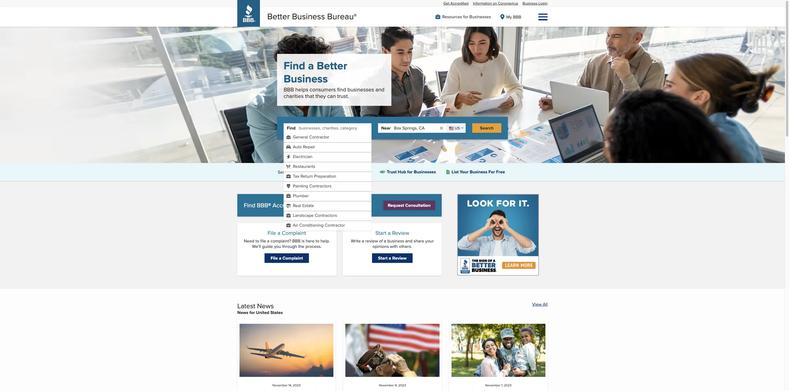 Task type: vqa. For each thing, say whether or not it's contained in the screenshot.
bottommost BBB
yes



Task type: describe. For each thing, give the bounding box(es) containing it.
they
[[316, 92, 326, 100]]

free
[[496, 169, 505, 175]]

opinions
[[373, 243, 389, 250]]

9,
[[395, 383, 398, 388]]

0 vertical spatial contractor
[[309, 134, 329, 140]]

bbb inside find a better business bbb helps consumers find businesses and charities that they can trust.
[[284, 86, 294, 93]]

my bbb button
[[500, 14, 521, 20]]

your
[[460, 169, 469, 175]]

my
[[506, 14, 512, 20]]

get accredited link for trust hub for businesses link
[[333, 168, 373, 176]]

plumber
[[293, 193, 309, 199]]

request consultation link
[[383, 201, 435, 210]]

helps
[[295, 86, 308, 93]]

businesses for find bbb® accredited businesses you can trust
[[303, 201, 332, 210]]

services
[[278, 169, 294, 175]]

request consultation
[[388, 202, 431, 209]]

on
[[493, 1, 497, 6]]

my bbb
[[506, 14, 521, 20]]

business login link
[[523, 1, 548, 6]]

bbb®
[[257, 201, 271, 210]]

coronavirus
[[498, 1, 518, 6]]

find a better business bbb helps consumers find businesses and charities that they can trust.
[[284, 58, 385, 100]]

november 9, 2023
[[379, 383, 406, 388]]

login
[[539, 1, 548, 6]]

business login
[[523, 1, 548, 6]]

start for start a review
[[378, 255, 388, 261]]

tax return preparation
[[293, 173, 336, 180]]

near
[[381, 125, 391, 131]]

0 vertical spatial better
[[267, 10, 290, 22]]

complaint for file a complaint need to file a complaint? bbb is here to help. we'll guide you through the process.
[[282, 229, 306, 237]]

1 vertical spatial contractor
[[325, 222, 345, 229]]

landscape contractors
[[293, 212, 337, 219]]

general
[[293, 134, 308, 140]]

contractors for landscape contractors
[[315, 212, 337, 219]]

bbb inside the file a complaint need to file a complaint? bbb is here to help. we'll guide you through the process.
[[292, 238, 301, 244]]

file for file a complaint need to file a complaint? bbb is here to help. we'll guide you through the process.
[[268, 229, 276, 237]]

conditioning
[[299, 222, 324, 229]]

1,
[[501, 383, 503, 388]]

find for business
[[284, 58, 305, 74]]

resources
[[442, 14, 462, 20]]

get accredited link for information on coronavirus link
[[444, 1, 469, 6]]

2023 for november 9, 2023
[[398, 383, 406, 388]]

we'll
[[252, 243, 261, 250]]

air
[[293, 222, 298, 229]]

0 vertical spatial bbb
[[513, 14, 521, 20]]

process.
[[306, 243, 322, 250]]

bureau
[[327, 10, 354, 22]]

for inside trust hub for businesses link
[[407, 169, 413, 175]]

1 horizontal spatial news
[[257, 301, 274, 311]]

®
[[354, 11, 357, 20]]

complaint?
[[271, 238, 291, 244]]

0 horizontal spatial trust
[[357, 201, 370, 210]]

find for businesses
[[244, 201, 255, 210]]

better business bureau ®
[[267, 10, 357, 22]]

is
[[302, 238, 305, 244]]

help.
[[321, 238, 330, 244]]

1 to from the left
[[256, 238, 259, 244]]

can
[[327, 92, 336, 100]]

a up complaint?
[[278, 229, 281, 237]]

november for november 1, 2023
[[485, 383, 501, 388]]

electrician
[[293, 154, 313, 160]]

view all
[[532, 301, 548, 308]]

1 vertical spatial get
[[341, 169, 348, 175]]

november 1, 2023
[[485, 383, 512, 388]]

information
[[473, 1, 492, 6]]

0 vertical spatial get accredited
[[444, 1, 469, 6]]

businesses
[[348, 86, 374, 93]]

charities
[[284, 92, 304, 100]]

look for it. the sign of a better business. click to learn more. image
[[457, 194, 539, 276]]

guide
[[262, 243, 273, 250]]

list
[[452, 169, 459, 175]]

your
[[425, 238, 434, 244]]

0 horizontal spatial news
[[237, 310, 248, 316]]

november 14, 2023
[[273, 383, 301, 388]]

november for november 14, 2023
[[273, 383, 288, 388]]

auto repair
[[293, 144, 315, 150]]

consumers
[[310, 86, 336, 93]]

with
[[390, 243, 398, 250]]

0 horizontal spatial get accredited
[[341, 169, 370, 175]]

start a review
[[378, 255, 407, 261]]

information on coronavirus link
[[473, 1, 518, 6]]

share
[[414, 238, 424, 244]]

a right file
[[267, 238, 270, 244]]

real estate
[[293, 203, 314, 209]]

resources for businesses link
[[436, 14, 491, 20]]

and for review
[[405, 238, 413, 244]]

file a complaint need to file a complaint? bbb is here to help. we'll guide you through the process.
[[244, 229, 330, 250]]

others.
[[399, 243, 412, 250]]

african american active duty military man holding young daughter smiling with wife image
[[452, 324, 546, 377]]

file a complaint link
[[265, 253, 309, 263]]

of
[[379, 238, 383, 244]]

all
[[543, 301, 548, 308]]

review for start a review
[[392, 255, 407, 261]]

better inside find a better business bbb helps consumers find businesses and charities that they can trust.
[[317, 58, 347, 74]]

general contractor
[[293, 134, 329, 140]]

file for file a complaint
[[271, 255, 278, 261]]

2 horizontal spatial businesses
[[470, 14, 491, 20]]

2 horizontal spatial accredited
[[451, 1, 469, 6]]

write
[[351, 238, 361, 244]]

the
[[298, 243, 304, 250]]

search
[[480, 125, 494, 131]]

you
[[274, 243, 281, 250]]

through
[[282, 243, 297, 250]]

Find search field
[[299, 123, 372, 133]]

1 horizontal spatial accredited
[[349, 169, 370, 175]]

file a complaint
[[271, 255, 303, 261]]



Task type: locate. For each thing, give the bounding box(es) containing it.
0 vertical spatial accredited
[[451, 1, 469, 6]]

1 vertical spatial find
[[287, 125, 296, 131]]

2023 for november 1, 2023
[[504, 383, 512, 388]]

2023 right 14, at the left of page
[[293, 383, 301, 388]]

news right latest
[[257, 301, 274, 311]]

a
[[308, 58, 314, 74], [278, 229, 281, 237], [388, 229, 391, 237], [267, 238, 270, 244], [362, 238, 364, 244], [384, 238, 386, 244], [279, 255, 281, 261], [389, 255, 391, 261]]

complaint inside file a complaint 'link'
[[283, 255, 303, 261]]

start for start a review write a review of a business and share your opinions with others.
[[376, 229, 387, 237]]

1 horizontal spatial get
[[444, 1, 450, 6]]

a inside 'link'
[[279, 255, 281, 261]]

review up business
[[392, 229, 409, 237]]

states
[[270, 310, 283, 316]]

0 vertical spatial get accredited link
[[444, 1, 469, 6]]

resources for businesses
[[442, 14, 491, 20]]

return
[[301, 173, 313, 180]]

1 vertical spatial trust
[[357, 201, 370, 210]]

contractors down preparation
[[309, 183, 332, 189]]

preparation
[[314, 173, 336, 180]]

review for start a review write a review of a business and share your opinions with others.
[[392, 229, 409, 237]]

november
[[273, 383, 288, 388], [379, 383, 394, 388], [485, 383, 501, 388]]

and inside start a review write a review of a business and share your opinions with others.
[[405, 238, 413, 244]]

businesses down information
[[470, 14, 491, 20]]

1 vertical spatial contractors
[[315, 212, 337, 219]]

a right of
[[384, 238, 386, 244]]

need
[[244, 238, 254, 244]]

0 horizontal spatial to
[[256, 238, 259, 244]]

get
[[444, 1, 450, 6], [341, 169, 348, 175]]

1 horizontal spatial to
[[316, 238, 319, 244]]

review
[[392, 229, 409, 237], [392, 255, 407, 261]]

1 vertical spatial better
[[317, 58, 347, 74]]

1 vertical spatial get accredited
[[341, 169, 370, 175]]

november left 14, at the left of page
[[273, 383, 288, 388]]

estate
[[302, 203, 314, 209]]

1 horizontal spatial and
[[405, 238, 413, 244]]

to right here
[[316, 238, 319, 244]]

review inside start a review write a review of a business and share your opinions with others.
[[392, 229, 409, 237]]

contractor up help.
[[325, 222, 345, 229]]

a down you
[[279, 255, 281, 261]]

and inside find a better business bbb helps consumers find businesses and charities that they can trust.
[[376, 86, 385, 93]]

and left share
[[405, 238, 413, 244]]

0 horizontal spatial accredited
[[273, 201, 301, 210]]

november left 1,
[[485, 383, 501, 388]]

a up business
[[388, 229, 391, 237]]

businesses right the hub
[[414, 169, 436, 175]]

0 vertical spatial trust
[[387, 169, 397, 175]]

2 2023 from the left
[[398, 383, 406, 388]]

1 horizontal spatial get accredited
[[444, 1, 469, 6]]

for
[[463, 14, 469, 20], [407, 169, 413, 175], [295, 169, 300, 175], [250, 310, 255, 316]]

get up resources
[[444, 1, 450, 6]]

get accredited
[[444, 1, 469, 6], [341, 169, 370, 175]]

auto repair button
[[293, 144, 315, 150], [293, 144, 315, 150]]

and for better
[[376, 86, 385, 93]]

2 vertical spatial find
[[244, 201, 255, 210]]

1 november from the left
[[273, 383, 288, 388]]

0 horizontal spatial get accredited link
[[333, 168, 373, 176]]

0 vertical spatial contractors
[[309, 183, 332, 189]]

Near field
[[394, 123, 436, 133]]

november for november 9, 2023
[[379, 383, 394, 388]]

2023 right 1,
[[504, 383, 512, 388]]

0 vertical spatial complaint
[[282, 229, 306, 237]]

plumber button
[[293, 193, 309, 199], [293, 193, 309, 199]]

start down opinions
[[378, 255, 388, 261]]

2 vertical spatial businesses
[[303, 201, 332, 210]]

0 vertical spatial review
[[392, 229, 409, 237]]

business
[[387, 238, 404, 244]]

tax return preparation button
[[293, 173, 336, 180], [293, 173, 336, 180]]

trust.
[[337, 92, 349, 100]]

0 horizontal spatial better
[[267, 10, 290, 22]]

to left file
[[256, 238, 259, 244]]

view all link
[[532, 301, 548, 308]]

2 horizontal spatial november
[[485, 383, 501, 388]]

1 vertical spatial accredited
[[349, 169, 370, 175]]

business inside find a better business bbb helps consumers find businesses and charities that they can trust.
[[284, 71, 328, 87]]

1 horizontal spatial 2023
[[398, 383, 406, 388]]

here
[[306, 238, 315, 244]]

start
[[376, 229, 387, 237], [378, 255, 388, 261]]

search button
[[472, 123, 502, 133]]

0 vertical spatial get
[[444, 1, 450, 6]]

find
[[284, 58, 305, 74], [287, 125, 296, 131], [244, 201, 255, 210]]

list your business for free
[[452, 169, 505, 175]]

businesses:
[[301, 169, 324, 175]]

news
[[257, 301, 274, 311], [237, 310, 248, 316]]

businesses for trust hub for businesses
[[414, 169, 436, 175]]

list your business for free link
[[444, 168, 507, 176]]

complaint for file a complaint
[[283, 255, 303, 261]]

us
[[455, 125, 460, 131]]

1 vertical spatial get accredited link
[[333, 168, 373, 176]]

1 vertical spatial review
[[392, 255, 407, 261]]

1 vertical spatial and
[[405, 238, 413, 244]]

1 vertical spatial businesses
[[414, 169, 436, 175]]

general contractor button
[[293, 134, 329, 140], [293, 134, 329, 140]]

0 vertical spatial start
[[376, 229, 387, 237]]

airplane flying in a sunset sky image
[[240, 324, 334, 377]]

painting
[[293, 183, 308, 189]]

1 vertical spatial complaint
[[283, 255, 303, 261]]

latest news news for united states
[[237, 301, 283, 316]]

latest
[[237, 301, 255, 311]]

united
[[256, 310, 269, 316]]

businesses
[[470, 14, 491, 20], [414, 169, 436, 175], [303, 201, 332, 210]]

landscape
[[293, 212, 314, 219]]

find inside find a better business bbb helps consumers find businesses and charities that they can trust.
[[284, 58, 305, 74]]

0 horizontal spatial get
[[341, 169, 348, 175]]

for right the hub
[[407, 169, 413, 175]]

find left 'bbb®'
[[244, 201, 255, 210]]

3 2023 from the left
[[504, 383, 512, 388]]

complaint down "air"
[[282, 229, 306, 237]]

1 vertical spatial bbb
[[284, 86, 294, 93]]

14,
[[288, 383, 292, 388]]

electrician button
[[293, 154, 313, 160], [293, 154, 313, 160]]

1 horizontal spatial november
[[379, 383, 394, 388]]

2023
[[293, 383, 301, 388], [398, 383, 406, 388], [504, 383, 512, 388]]

auto
[[293, 144, 302, 150]]

get accredited link
[[444, 1, 469, 6], [333, 168, 373, 176]]

can
[[345, 201, 356, 210]]

file up complaint?
[[268, 229, 276, 237]]

view
[[532, 301, 542, 308]]

1 horizontal spatial better
[[317, 58, 347, 74]]

landscape contractors button
[[293, 212, 337, 219], [293, 212, 337, 219]]

2 vertical spatial accredited
[[273, 201, 301, 210]]

a up helps
[[308, 58, 314, 74]]

contractors up air conditioning contractor
[[315, 212, 337, 219]]

a down with
[[389, 255, 391, 261]]

painting contractors
[[293, 183, 332, 189]]

bbb left helps
[[284, 86, 294, 93]]

painting contractors button
[[293, 183, 332, 189], [293, 183, 332, 189]]

request
[[388, 202, 404, 209]]

air conditioning contractor button
[[293, 222, 345, 229], [293, 222, 345, 229]]

0 vertical spatial file
[[268, 229, 276, 237]]

restaurants
[[293, 163, 315, 170]]

for left return
[[295, 169, 300, 175]]

0 horizontal spatial businesses
[[303, 201, 332, 210]]

trust right can
[[357, 201, 370, 210]]

november left 9,
[[379, 383, 394, 388]]

a group of young professionals reviewing sheets of graphs and charts. at the head of the table sits an older man overseeing the meeting. image
[[0, 27, 785, 163]]

2 horizontal spatial 2023
[[504, 383, 512, 388]]

review down with
[[392, 255, 407, 261]]

for right resources
[[463, 14, 469, 20]]

a right write
[[362, 238, 364, 244]]

trust hub for businesses
[[387, 169, 436, 175]]

find up helps
[[284, 58, 305, 74]]

get right preparation
[[341, 169, 348, 175]]

complaint inside the file a complaint need to file a complaint? bbb is here to help. we'll guide you through the process.
[[282, 229, 306, 237]]

0 horizontal spatial and
[[376, 86, 385, 93]]

2 vertical spatial bbb
[[292, 238, 301, 244]]

2023 right 9,
[[398, 383, 406, 388]]

real
[[293, 203, 301, 209]]

you
[[334, 201, 344, 210]]

file down you
[[271, 255, 278, 261]]

0 vertical spatial find
[[284, 58, 305, 74]]

information on coronavirus
[[473, 1, 518, 6]]

for inside latest news news for united states
[[250, 310, 255, 316]]

1 horizontal spatial businesses
[[414, 169, 436, 175]]

services for businesses:
[[278, 169, 324, 175]]

1 vertical spatial start
[[378, 255, 388, 261]]

real estate button
[[293, 203, 314, 209], [293, 203, 314, 209]]

that
[[305, 92, 314, 100]]

file
[[268, 229, 276, 237], [271, 255, 278, 261]]

find bbb® accredited businesses you can trust
[[244, 201, 370, 210]]

0 vertical spatial businesses
[[470, 14, 491, 20]]

file inside the file a complaint need to file a complaint? bbb is here to help. we'll guide you through the process.
[[268, 229, 276, 237]]

bbb right my
[[513, 14, 521, 20]]

1 2023 from the left
[[293, 383, 301, 388]]

find up general
[[287, 125, 296, 131]]

0 horizontal spatial 2023
[[293, 383, 301, 388]]

1 horizontal spatial trust
[[387, 169, 397, 175]]

contractors for painting contractors
[[309, 183, 332, 189]]

trust left the hub
[[387, 169, 397, 175]]

clear search image
[[439, 126, 444, 131]]

contractor
[[309, 134, 329, 140], [325, 222, 345, 229]]

veteran solute american flag image
[[346, 324, 440, 377]]

start a review write a review of a business and share your opinions with others.
[[351, 229, 434, 250]]

0 horizontal spatial november
[[273, 383, 288, 388]]

start inside start a review write a review of a business and share your opinions with others.
[[376, 229, 387, 237]]

for
[[489, 169, 495, 175]]

2 november from the left
[[379, 383, 394, 388]]

contractor up 'repair'
[[309, 134, 329, 140]]

start a review link
[[372, 253, 413, 263]]

complaint
[[282, 229, 306, 237], [283, 255, 303, 261]]

0 vertical spatial and
[[376, 86, 385, 93]]

file inside 'link'
[[271, 255, 278, 261]]

for left united
[[250, 310, 255, 316]]

1 vertical spatial file
[[271, 255, 278, 261]]

news left united
[[237, 310, 248, 316]]

and right businesses
[[376, 86, 385, 93]]

file
[[260, 238, 266, 244]]

a inside find a better business bbb helps consumers find businesses and charities that they can trust.
[[308, 58, 314, 74]]

complaint down through
[[283, 255, 303, 261]]

bbb left is
[[292, 238, 301, 244]]

3 november from the left
[[485, 383, 501, 388]]

US field
[[447, 123, 466, 133]]

air conditioning contractor
[[293, 222, 345, 229]]

1 horizontal spatial get accredited link
[[444, 1, 469, 6]]

2 to from the left
[[316, 238, 319, 244]]

businesses up landscape contractors
[[303, 201, 332, 210]]

2023 for november 14, 2023
[[293, 383, 301, 388]]

start up of
[[376, 229, 387, 237]]



